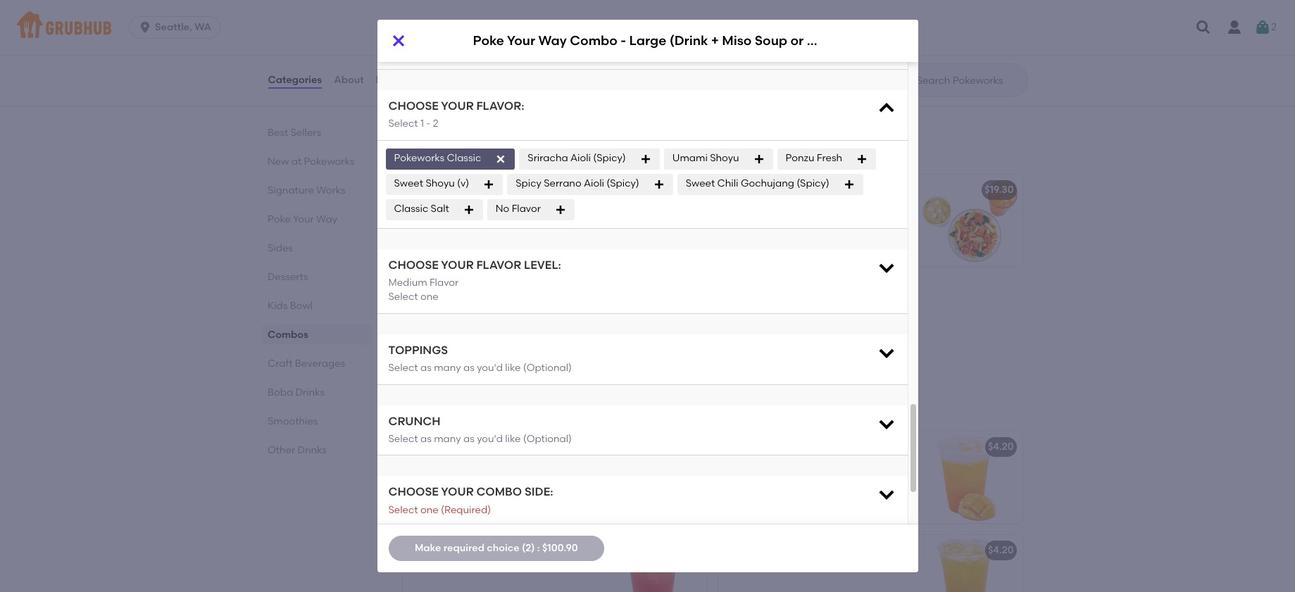 Task type: locate. For each thing, give the bounding box(es) containing it.
1 (optional) from the top
[[523, 362, 572, 374]]

orange
[[559, 19, 596, 31]]

2 horizontal spatial 2
[[1271, 21, 1277, 33]]

classic inside chicken or tofu with white rice, sweet corn, mandarin orange, edamame, surimi salad, wonton crisps, and pokeworks classic
[[518, 93, 552, 105]]

(drink down the pineapple
[[670, 33, 708, 49]]

1 $19.30 from the left
[[666, 184, 695, 196]]

works
[[460, 184, 490, 196], [316, 185, 345, 197]]

0 horizontal spatial sweet
[[394, 178, 423, 190]]

1 vertical spatial many
[[434, 433, 461, 445]]

mix
[[727, 204, 743, 216]]

required
[[444, 542, 485, 554]]

flavor. up toppings select as many as you'd like (optional)
[[517, 322, 546, 334]]

select down medium
[[388, 291, 418, 303]]

like up combo
[[505, 433, 521, 445]]

ins, right mix
[[430, 322, 446, 334]]

0 vertical spatial flavor.
[[727, 233, 755, 245]]

- down the level:
[[523, 288, 527, 300]]

toppings,
[[806, 218, 851, 230], [448, 322, 493, 334]]

sweet up the classic salt
[[394, 178, 423, 190]]

many inside toppings select as many as you'd like (optional)
[[434, 362, 461, 374]]

+ right $7.80 +
[[711, 33, 719, 49]]

0 vertical spatial your
[[507, 33, 535, 49]]

like for crunch
[[505, 433, 521, 445]]

lemonade right lilikoi
[[441, 441, 493, 453]]

smoothies
[[267, 416, 318, 428]]

(spicy)
[[593, 152, 626, 164], [607, 178, 639, 190], [797, 178, 829, 190]]

pokeworks up sweet shoyu (v)
[[394, 152, 445, 164]]

wa
[[195, 21, 211, 33]]

sellers
[[290, 127, 321, 139]]

your inside choose your combo side: select one (required)
[[441, 486, 474, 499]]

toppings, inside mix up to 2 proteins with your choice of base, mix-ins, toppings, and flavor.
[[806, 218, 851, 230]]

many down crunch
[[434, 433, 461, 445]]

drinks right 'boba'
[[295, 387, 324, 399]]

about
[[334, 74, 364, 86]]

1 horizontal spatial kettle
[[664, 288, 692, 300]]

select left 1
[[388, 118, 418, 130]]

svg image
[[1195, 19, 1212, 36], [785, 20, 796, 31], [138, 20, 152, 35], [390, 32, 407, 49], [477, 45, 488, 56], [562, 45, 574, 56], [495, 153, 507, 165], [753, 153, 765, 165], [857, 153, 868, 165], [483, 179, 495, 190], [463, 204, 475, 215], [555, 204, 566, 215], [877, 343, 896, 363], [877, 485, 896, 505]]

your for flavor
[[441, 258, 474, 272]]

2 horizontal spatial pokeworks
[[465, 93, 516, 105]]

1 horizontal spatial proteins
[[780, 204, 819, 216]]

2 $19.30 from the left
[[985, 184, 1014, 196]]

1 horizontal spatial ins,
[[788, 218, 803, 230]]

drinks for other drinks
[[297, 444, 326, 456]]

1 horizontal spatial choice
[[527, 308, 560, 319]]

(optional) inside toppings select as many as you'd like (optional)
[[523, 362, 572, 374]]

choice inside mix up to 2 proteins with your choice of base, mix-ins, toppings, and flavor.
[[867, 204, 899, 216]]

4 select from the top
[[388, 433, 418, 445]]

2 your from the top
[[441, 258, 474, 272]]

combo
[[570, 33, 618, 49], [493, 184, 529, 196], [484, 288, 520, 300]]

2 $4.20 button from the top
[[718, 536, 1022, 592]]

as down three proteins with your choice of mix ins, toppings, and flavor.
[[463, 362, 475, 374]]

2 choose from the top
[[388, 258, 439, 272]]

0 horizontal spatial combos
[[267, 329, 308, 341]]

ins, inside three proteins with your choice of mix ins, toppings, and flavor.
[[430, 322, 446, 334]]

your up white
[[507, 33, 535, 49]]

toppings, inside three proteins with your choice of mix ins, toppings, and flavor.
[[448, 322, 493, 334]]

like inside toppings select as many as you'd like (optional)
[[505, 362, 521, 374]]

0 horizontal spatial pokeworks
[[304, 156, 354, 168]]

combo down flavor
[[484, 288, 520, 300]]

1 select from the top
[[388, 118, 418, 130]]

your up three
[[437, 288, 458, 300]]

1 vertical spatial $4.20
[[988, 545, 1014, 557]]

combos down 1
[[400, 142, 462, 159]]

5 select from the top
[[388, 504, 418, 516]]

sweet for sweet chili gochujang (spicy)
[[686, 178, 715, 190]]

boba drinks
[[267, 387, 324, 399]]

2 vertical spatial with
[[482, 308, 502, 319]]

select down toppings
[[388, 362, 418, 374]]

2 vertical spatial and
[[495, 322, 514, 334]]

you'd inside the crunch select as many as you'd like (optional)
[[477, 433, 503, 445]]

like down three proteins with your choice of mix ins, toppings, and flavor.
[[505, 362, 521, 374]]

choose up medium
[[388, 258, 439, 272]]

2 (optional) from the top
[[523, 433, 572, 445]]

1 many from the top
[[434, 362, 461, 374]]

aioli
[[571, 152, 591, 164], [584, 178, 604, 190]]

flavor
[[512, 203, 541, 215], [430, 277, 459, 289]]

1 vertical spatial classic
[[447, 152, 481, 164]]

0 horizontal spatial your
[[293, 213, 314, 225]]

lemonade inside strawberry lemonade button
[[467, 545, 519, 557]]

1 horizontal spatial signature
[[411, 184, 458, 196]]

1 vertical spatial aioli
[[584, 178, 604, 190]]

2 sweet from the left
[[686, 178, 715, 190]]

choose for combo
[[388, 486, 439, 499]]

2 vertical spatial way
[[461, 288, 482, 300]]

classic
[[518, 93, 552, 105], [447, 152, 481, 164], [394, 203, 428, 215]]

1 vertical spatial chips)
[[666, 184, 697, 196]]

3 choose from the top
[[388, 486, 439, 499]]

way up three proteins with your choice of mix ins, toppings, and flavor.
[[461, 288, 482, 300]]

make required choice (2) : $100.90
[[415, 542, 578, 554]]

0 horizontal spatial beverages
[[295, 358, 345, 370]]

flavor
[[476, 258, 521, 272]]

choose up 1
[[388, 99, 439, 113]]

1 one from the top
[[420, 291, 439, 303]]

serrano down sriracha aioli (spicy)
[[544, 178, 582, 190]]

your
[[843, 204, 864, 216], [504, 308, 525, 319]]

three
[[411, 308, 438, 319]]

lemonade for lilikoi lemonade
[[441, 441, 493, 453]]

2 inside button
[[1271, 21, 1277, 33]]

aioli down sriracha aioli (spicy)
[[584, 178, 604, 190]]

proteins up mix-
[[780, 204, 819, 216]]

(optional) for crunch
[[523, 433, 572, 445]]

with down fresh
[[821, 204, 841, 216]]

(drink down the level:
[[560, 288, 589, 300]]

select up make
[[388, 504, 418, 516]]

aioli up spicy serrano aioli (spicy)
[[571, 152, 591, 164]]

(spicy) down ponzu fresh
[[797, 178, 829, 190]]

and
[[444, 93, 463, 105], [853, 218, 872, 230], [495, 322, 514, 334]]

2 horizontal spatial poke
[[473, 33, 504, 49]]

signature
[[411, 184, 458, 196], [267, 185, 314, 197]]

1 your from the top
[[441, 99, 474, 113]]

spicy
[[516, 178, 542, 190]]

select inside choose your combo side: select one (required)
[[388, 504, 418, 516]]

craft up lilikoi
[[400, 399, 439, 416]]

2 vertical spatial choose
[[388, 486, 439, 499]]

select inside choose your flavor level: medium flavor select one
[[388, 291, 418, 303]]

2 vertical spatial your
[[437, 288, 458, 300]]

1 vertical spatial $4.20 button
[[718, 536, 1022, 592]]

shoyu left (v)
[[426, 178, 455, 190]]

pokeworks down surimi
[[465, 93, 516, 105]]

2 button
[[1255, 15, 1277, 40]]

salad,
[[497, 79, 526, 91]]

mandarin orange
[[511, 19, 596, 31]]

proteins inside three proteins with your choice of mix ins, toppings, and flavor.
[[441, 308, 480, 319]]

2 horizontal spatial -
[[621, 33, 626, 49]]

0 horizontal spatial ins,
[[430, 322, 446, 334]]

2 select from the top
[[388, 291, 418, 303]]

0 vertical spatial craft
[[267, 358, 292, 370]]

2 one from the top
[[420, 504, 439, 516]]

beverages
[[295, 358, 345, 370], [443, 399, 521, 416]]

1 $4.20 button from the top
[[718, 432, 1022, 524]]

spicy serrano aioli (spicy)
[[516, 178, 639, 190]]

strawberry lemonade button
[[403, 536, 707, 592]]

0 vertical spatial $4.20 button
[[718, 432, 1022, 524]]

desserts
[[267, 271, 308, 283]]

kids bowl
[[267, 300, 312, 312]]

like inside the crunch select as many as you'd like (optional)
[[505, 433, 521, 445]]

$19.30 for $19.30
[[985, 184, 1014, 196]]

1 horizontal spatial craft
[[400, 399, 439, 416]]

1 horizontal spatial soup
[[624, 288, 649, 300]]

poke your way combo - large (drink + miso soup or kettle chips) down the pineapple
[[473, 33, 889, 49]]

1 $4.20 from the top
[[988, 441, 1014, 453]]

way down mandarin orange
[[538, 33, 567, 49]]

0 vertical spatial shoyu
[[710, 152, 739, 164]]

0 vertical spatial 2
[[1271, 21, 1277, 33]]

combo up no flavor
[[493, 184, 529, 196]]

one
[[420, 291, 439, 303], [420, 504, 439, 516]]

1 sweet from the left
[[394, 178, 423, 190]]

1 vertical spatial craft
[[400, 399, 439, 416]]

signature for signature works
[[267, 185, 314, 197]]

0 vertical spatial and
[[444, 93, 463, 105]]

1 vertical spatial poke
[[267, 213, 290, 225]]

flavor. down base,
[[727, 233, 755, 245]]

(optional) inside the crunch select as many as you'd like (optional)
[[523, 433, 572, 445]]

Search Pokeworks search field
[[915, 74, 1023, 87]]

1 vertical spatial choice
[[527, 308, 560, 319]]

1 vertical spatial 2
[[433, 118, 439, 130]]

combo down orange
[[570, 33, 618, 49]]

many inside the crunch select as many as you'd like (optional)
[[434, 433, 461, 445]]

ponzu fresh
[[786, 152, 842, 164]]

you'd down three proteins with your choice of mix ins, toppings, and flavor.
[[477, 362, 503, 374]]

sweet down umami shoyu
[[686, 178, 715, 190]]

poke your way combo - large (drink + miso soup or kettle chips) down the level:
[[411, 288, 726, 300]]

+ right the pineapple
[[695, 30, 701, 42]]

1 horizontal spatial poke
[[411, 288, 435, 300]]

1 vertical spatial choose
[[388, 258, 439, 272]]

0 horizontal spatial -
[[426, 118, 431, 130]]

0 horizontal spatial 2
[[433, 118, 439, 130]]

toppings, right mix-
[[806, 218, 851, 230]]

0 vertical spatial miso
[[722, 33, 752, 49]]

classic down wonton
[[518, 93, 552, 105]]

craft beverages up boba drinks
[[267, 358, 345, 370]]

0 vertical spatial craft beverages
[[267, 358, 345, 370]]

you'd inside toppings select as many as you'd like (optional)
[[477, 362, 503, 374]]

your inside three proteins with your choice of mix ins, toppings, and flavor.
[[504, 308, 525, 319]]

pokeworks inside chicken or tofu with white rice, sweet corn, mandarin orange, edamame, surimi salad, wonton crisps, and pokeworks classic
[[465, 93, 516, 105]]

2 vertical spatial your
[[441, 486, 474, 499]]

combos
[[400, 142, 462, 159], [267, 329, 308, 341]]

many for crunch
[[434, 433, 461, 445]]

1 horizontal spatial works
[[460, 184, 490, 196]]

flavor up three
[[430, 277, 459, 289]]

0 vertical spatial -
[[621, 33, 626, 49]]

1 horizontal spatial flavor.
[[727, 233, 755, 245]]

$4.20
[[988, 441, 1014, 453], [988, 545, 1014, 557]]

(spicy) down sriracha aioli (spicy)
[[607, 178, 639, 190]]

reviews button
[[375, 55, 416, 106]]

1 vertical spatial way
[[316, 213, 337, 225]]

lemonade
[[441, 441, 493, 453], [467, 545, 519, 557]]

1 vertical spatial combos
[[267, 329, 308, 341]]

cilantro
[[510, 44, 548, 56]]

select inside the crunch select as many as you'd like (optional)
[[388, 433, 418, 445]]

level:
[[524, 258, 561, 272]]

0 vertical spatial drinks
[[295, 387, 324, 399]]

with inside mix up to 2 proteins with your choice of base, mix-ins, toppings, and flavor.
[[821, 204, 841, 216]]

0 horizontal spatial kettle
[[635, 184, 663, 196]]

$4.20 for "$4.20" button for 'lilikoi lemonade' button
[[988, 441, 1014, 453]]

classic up (v)
[[447, 152, 481, 164]]

toppings, up toppings select as many as you'd like (optional)
[[448, 322, 493, 334]]

choose down lilikoi
[[388, 486, 439, 499]]

serrano left "peppers"
[[595, 44, 632, 56]]

miso
[[722, 33, 752, 49], [571, 184, 593, 196], [600, 288, 622, 300]]

one up three
[[420, 291, 439, 303]]

1 vertical spatial -
[[426, 118, 431, 130]]

3 select from the top
[[388, 362, 418, 374]]

way
[[538, 33, 567, 49], [316, 213, 337, 225], [461, 288, 482, 300]]

proteins right three
[[441, 308, 480, 319]]

$7.80
[[671, 30, 695, 42]]

combos down kids bowl
[[267, 329, 308, 341]]

large
[[629, 33, 667, 49], [529, 288, 557, 300]]

2 you'd from the top
[[477, 433, 503, 445]]

no flavor
[[496, 203, 541, 215]]

your up '(required)'
[[441, 486, 474, 499]]

- right 1
[[426, 118, 431, 130]]

+ left poke your way combo - large (drink + miso soup or kettle chips) image
[[591, 288, 597, 300]]

beverages up boba drinks
[[295, 358, 345, 370]]

works for signature works combo (drink + miso soup or kettle chips)
[[460, 184, 490, 196]]

pokeworks right at
[[304, 156, 354, 168]]

many down toppings
[[434, 362, 461, 374]]

wonton
[[528, 79, 564, 91]]

mandarin
[[468, 65, 515, 77]]

craft beverages
[[267, 358, 345, 370], [400, 399, 521, 416]]

1 horizontal spatial toppings,
[[806, 218, 851, 230]]

2 vertical spatial combo
[[484, 288, 520, 300]]

way down signature works
[[316, 213, 337, 225]]

1 horizontal spatial miso
[[600, 288, 622, 300]]

0 vertical spatial (optional)
[[523, 362, 572, 374]]

lilikoi lemonade button
[[403, 432, 707, 524]]

1 vertical spatial with
[[821, 204, 841, 216]]

your down edamame,
[[441, 99, 474, 113]]

(optional)
[[523, 362, 572, 374], [523, 433, 572, 445]]

your
[[507, 33, 535, 49], [293, 213, 314, 225], [437, 288, 458, 300]]

3 your from the top
[[441, 486, 474, 499]]

1 vertical spatial toppings,
[[448, 322, 493, 334]]

signature works combo (drink + miso soup or kettle chips) image
[[601, 175, 707, 266]]

2 vertical spatial kettle
[[664, 288, 692, 300]]

your inside choose your flavor level: medium flavor select one
[[441, 258, 474, 272]]

1 vertical spatial soup
[[596, 184, 620, 196]]

0 horizontal spatial your
[[504, 308, 525, 319]]

like for toppings
[[505, 362, 521, 374]]

2 vertical spatial chips)
[[694, 288, 726, 300]]

:
[[537, 542, 540, 554]]

(drink
[[670, 33, 708, 49], [531, 184, 560, 196], [560, 288, 589, 300]]

you'd for toppings
[[477, 362, 503, 374]]

1 vertical spatial miso
[[571, 184, 593, 196]]

0 vertical spatial with
[[486, 50, 506, 62]]

mix
[[411, 322, 428, 334]]

0 vertical spatial large
[[629, 33, 667, 49]]

- left "peppers"
[[621, 33, 626, 49]]

0 vertical spatial kettle
[[807, 33, 844, 49]]

chips)
[[848, 33, 889, 49], [666, 184, 697, 196], [694, 288, 726, 300]]

craft beverages up 'lilikoi lemonade'
[[400, 399, 521, 416]]

1 vertical spatial and
[[853, 218, 872, 230]]

select inside "choose your flavor: select 1 - 2"
[[388, 118, 418, 130]]

0 horizontal spatial miso
[[571, 184, 593, 196]]

signature for signature works combo (drink + miso soup or kettle chips)
[[411, 184, 458, 196]]

poke up three
[[411, 288, 435, 300]]

your down signature works
[[293, 213, 314, 225]]

proteins
[[780, 204, 819, 216], [441, 308, 480, 319]]

classic left salt
[[394, 203, 428, 215]]

0 horizontal spatial $19.30
[[666, 184, 695, 196]]

one inside choose your combo side: select one (required)
[[420, 504, 439, 516]]

with up mandarin
[[486, 50, 506, 62]]

1 horizontal spatial serrano
[[595, 44, 632, 56]]

with
[[486, 50, 506, 62], [821, 204, 841, 216], [482, 308, 502, 319]]

0 vertical spatial classic
[[518, 93, 552, 105]]

shoyu up chili
[[710, 152, 739, 164]]

lemonade inside 'lilikoi lemonade' button
[[441, 441, 493, 453]]

kale
[[443, 19, 464, 31]]

one left '(required)'
[[420, 504, 439, 516]]

peppers
[[635, 44, 674, 56]]

2 vertical spatial 2
[[772, 204, 777, 216]]

flavor right no
[[512, 203, 541, 215]]

$19.30 for $19.30 +
[[666, 184, 695, 196]]

1 like from the top
[[505, 362, 521, 374]]

lemonade left (2)
[[467, 545, 519, 557]]

like
[[505, 362, 521, 374], [505, 433, 521, 445]]

drinks right other
[[297, 444, 326, 456]]

craft up 'boba'
[[267, 358, 292, 370]]

0 horizontal spatial shoyu
[[426, 178, 455, 190]]

(drink down sriracha
[[531, 184, 560, 196]]

with down choose your flavor level: medium flavor select one
[[482, 308, 502, 319]]

(optional) for toppings
[[523, 362, 572, 374]]

poke up tofu
[[473, 33, 504, 49]]

2 vertical spatial choice
[[487, 542, 520, 554]]

serrano
[[595, 44, 632, 56], [544, 178, 582, 190]]

poke up sides
[[267, 213, 290, 225]]

svg image
[[1255, 19, 1271, 36], [478, 20, 489, 31], [610, 20, 621, 31], [705, 20, 716, 31], [877, 98, 896, 118], [640, 153, 651, 165], [653, 179, 665, 190], [844, 179, 855, 190], [877, 258, 896, 277], [877, 414, 896, 434]]

pokeworks classic
[[394, 152, 481, 164]]

$4.20 for strawberry lemonade button's "$4.20" button
[[988, 545, 1014, 557]]

signature down at
[[267, 185, 314, 197]]

1
[[420, 118, 424, 130]]

2 horizontal spatial and
[[853, 218, 872, 230]]

2 horizontal spatial your
[[507, 33, 535, 49]]

your inside "choose your flavor: select 1 - 2"
[[441, 99, 474, 113]]

1 choose from the top
[[388, 99, 439, 113]]

ins, right base,
[[788, 218, 803, 230]]

$4.20 button
[[718, 432, 1022, 524], [718, 536, 1022, 592]]

1 vertical spatial like
[[505, 433, 521, 445]]

1 vertical spatial your
[[441, 258, 474, 272]]

your left flavor
[[441, 258, 474, 272]]

shoyu for umami
[[710, 152, 739, 164]]

1 vertical spatial proteins
[[441, 308, 480, 319]]

sweet for sweet shoyu (v)
[[394, 178, 423, 190]]

of
[[727, 218, 736, 230], [562, 308, 572, 319]]

1 horizontal spatial large
[[629, 33, 667, 49]]

1 vertical spatial ins,
[[430, 322, 446, 334]]

chicken
[[411, 50, 450, 62]]

strawberry lemonade
[[411, 545, 519, 557]]

2 vertical spatial classic
[[394, 203, 428, 215]]

ins,
[[788, 218, 803, 230], [430, 322, 446, 334]]

2 many from the top
[[434, 433, 461, 445]]

categories
[[268, 74, 322, 86]]

1 horizontal spatial of
[[727, 218, 736, 230]]

1 you'd from the top
[[477, 362, 503, 374]]

beverages down toppings select as many as you'd like (optional)
[[443, 399, 521, 416]]

0 vertical spatial way
[[538, 33, 567, 49]]

as
[[420, 362, 432, 374], [463, 362, 475, 374], [420, 433, 432, 445], [463, 433, 475, 445]]

strawberry lemonade image
[[601, 536, 707, 592]]

0 horizontal spatial of
[[562, 308, 572, 319]]

0 vertical spatial toppings,
[[806, 218, 851, 230]]

choose inside choose your flavor level: medium flavor select one
[[388, 258, 439, 272]]

0 vertical spatial (drink
[[670, 33, 708, 49]]

2 like from the top
[[505, 433, 521, 445]]

umami
[[673, 152, 708, 164]]

2 $4.20 from the top
[[988, 545, 1014, 557]]

drinks
[[295, 387, 324, 399], [297, 444, 326, 456]]

2 horizontal spatial classic
[[518, 93, 552, 105]]

choose inside choose your combo side: select one (required)
[[388, 486, 439, 499]]

seattle, wa button
[[129, 16, 226, 39]]

choose inside "choose your flavor: select 1 - 2"
[[388, 99, 439, 113]]

large down the level:
[[529, 288, 557, 300]]

select down crunch
[[388, 433, 418, 445]]

large down the pineapple
[[629, 33, 667, 49]]

signature up salt
[[411, 184, 458, 196]]

you'd up combo
[[477, 433, 503, 445]]



Task type: vqa. For each thing, say whether or not it's contained in the screenshot.
"BEVERAGES"
yes



Task type: describe. For each thing, give the bounding box(es) containing it.
strawberry
[[411, 545, 465, 557]]

no
[[496, 203, 509, 215]]

boba
[[267, 387, 293, 399]]

new
[[267, 156, 289, 168]]

your for combo
[[441, 486, 474, 499]]

new at pokeworks
[[267, 156, 354, 168]]

2 horizontal spatial way
[[538, 33, 567, 49]]

0 vertical spatial beverages
[[295, 358, 345, 370]]

+ left chili
[[695, 184, 701, 196]]

about button
[[333, 55, 365, 106]]

edamame,
[[411, 79, 464, 91]]

lilikoi green tea image
[[917, 536, 1022, 592]]

mix-
[[767, 218, 788, 230]]

combo
[[476, 486, 522, 499]]

and inside three proteins with your choice of mix ins, toppings, and flavor.
[[495, 322, 514, 334]]

svg image inside 2 button
[[1255, 19, 1271, 36]]

poke your way combo - regular (drink + miso soup or kettle chips) image
[[917, 175, 1022, 266]]

0 vertical spatial flavor
[[512, 203, 541, 215]]

(2)
[[522, 542, 535, 554]]

0 vertical spatial aioli
[[571, 152, 591, 164]]

three proteins with your choice of mix ins, toppings, and flavor.
[[411, 308, 572, 334]]

and inside chicken or tofu with white rice, sweet corn, mandarin orange, edamame, surimi salad, wonton crisps, and pokeworks classic
[[444, 93, 463, 105]]

umami shoyu
[[673, 152, 739, 164]]

one inside choose your flavor level: medium flavor select one
[[420, 291, 439, 303]]

lemonade for strawberry lemonade
[[467, 545, 519, 557]]

2 inside "choose your flavor: select 1 - 2"
[[433, 118, 439, 130]]

kids
[[267, 300, 287, 312]]

(spicy) for sweet chili gochujang (spicy)
[[797, 178, 829, 190]]

flavor. inside mix up to 2 proteins with your choice of base, mix-ins, toppings, and flavor.
[[727, 233, 755, 245]]

hijiki seaweed
[[394, 44, 463, 56]]

(required)
[[441, 504, 491, 516]]

choose your flavor level: medium flavor select one
[[388, 258, 561, 303]]

poke your way combo - large (drink + miso soup or kettle chips) image
[[601, 278, 707, 370]]

mix up to 2 proteins with your choice of base, mix-ins, toppings, and flavor.
[[727, 204, 899, 245]]

1 horizontal spatial your
[[437, 288, 458, 300]]

choose your combo side: select one (required)
[[388, 486, 553, 516]]

make
[[415, 542, 441, 554]]

2 vertical spatial poke
[[411, 288, 435, 300]]

to
[[760, 204, 770, 216]]

with inside chicken or tofu with white rice, sweet corn, mandarin orange, edamame, surimi salad, wonton crisps, and pokeworks classic
[[486, 50, 506, 62]]

at
[[291, 156, 301, 168]]

signature works combo (drink + miso soup or kettle chips)
[[411, 184, 697, 196]]

kids bowl image
[[601, 21, 707, 113]]

ponzu
[[786, 152, 815, 164]]

sriracha aioli (spicy)
[[528, 152, 626, 164]]

0 vertical spatial poke
[[473, 33, 504, 49]]

orange,
[[517, 65, 554, 77]]

0 vertical spatial combo
[[570, 33, 618, 49]]

drinks for boba drinks
[[295, 387, 324, 399]]

serrano peppers
[[595, 44, 674, 56]]

surimi
[[466, 79, 495, 91]]

sriracha
[[528, 152, 568, 164]]

choose for flavor
[[388, 258, 439, 272]]

0 horizontal spatial soup
[[596, 184, 620, 196]]

sweet chili gochujang (spicy)
[[686, 178, 829, 190]]

0 horizontal spatial large
[[529, 288, 557, 300]]

gochujang
[[741, 178, 794, 190]]

corn,
[[441, 65, 466, 77]]

lilikoi lemonade image
[[601, 432, 707, 524]]

pineapple
[[642, 19, 691, 31]]

0 horizontal spatial craft
[[267, 358, 292, 370]]

1 horizontal spatial classic
[[447, 152, 481, 164]]

- inside "choose your flavor: select 1 - 2"
[[426, 118, 431, 130]]

bowl
[[290, 300, 312, 312]]

seaweed
[[419, 44, 463, 56]]

flavor inside choose your flavor level: medium flavor select one
[[430, 277, 459, 289]]

1 horizontal spatial pokeworks
[[394, 152, 445, 164]]

shredded kale
[[394, 19, 464, 31]]

flavor. inside three proteins with your choice of mix ins, toppings, and flavor.
[[517, 322, 546, 334]]

search icon image
[[894, 72, 911, 89]]

classic salt
[[394, 203, 449, 215]]

crunch select as many as you'd like (optional)
[[388, 415, 572, 445]]

2 vertical spatial -
[[523, 288, 527, 300]]

$4.20 button for 'lilikoi lemonade' button
[[718, 432, 1022, 524]]

crisps,
[[411, 93, 441, 105]]

chicken or tofu with white rice, sweet corn, mandarin orange, edamame, surimi salad, wonton crisps, and pokeworks classic
[[411, 50, 564, 105]]

0 horizontal spatial craft beverages
[[267, 358, 345, 370]]

select inside toppings select as many as you'd like (optional)
[[388, 362, 418, 374]]

works for signature works
[[316, 185, 345, 197]]

+ down sriracha aioli (spicy)
[[563, 184, 568, 196]]

$4.20 button for strawberry lemonade button
[[718, 536, 1022, 592]]

best
[[267, 127, 288, 139]]

medium
[[388, 277, 427, 289]]

side:
[[525, 486, 553, 499]]

as down toppings
[[420, 362, 432, 374]]

best sellers
[[267, 127, 321, 139]]

choice inside three proteins with your choice of mix ins, toppings, and flavor.
[[527, 308, 560, 319]]

choose for flavor:
[[388, 99, 439, 113]]

1 horizontal spatial beverages
[[443, 399, 521, 416]]

seattle, wa
[[155, 21, 211, 33]]

poke your way
[[267, 213, 337, 225]]

1 vertical spatial serrano
[[544, 178, 582, 190]]

shredded
[[394, 19, 441, 31]]

shoyu for sweet
[[426, 178, 455, 190]]

mango
[[737, 19, 771, 31]]

2 vertical spatial miso
[[600, 288, 622, 300]]

2 horizontal spatial soup
[[755, 33, 788, 49]]

1 vertical spatial your
[[293, 213, 314, 225]]

toppings select as many as you'd like (optional)
[[388, 344, 572, 374]]

or inside chicken or tofu with white rice, sweet corn, mandarin orange, edamame, surimi salad, wonton crisps, and pokeworks classic
[[452, 50, 462, 62]]

signature works
[[267, 185, 345, 197]]

as down crunch
[[420, 433, 432, 445]]

proteins inside mix up to 2 proteins with your choice of base, mix-ins, toppings, and flavor.
[[780, 204, 819, 216]]

1 vertical spatial combo
[[493, 184, 529, 196]]

mandarin
[[511, 19, 557, 31]]

hijiki
[[394, 44, 416, 56]]

1 horizontal spatial craft beverages
[[400, 399, 521, 416]]

2 inside mix up to 2 proteins with your choice of base, mix-ins, toppings, and flavor.
[[772, 204, 777, 216]]

0 horizontal spatial classic
[[394, 203, 428, 215]]

sides
[[267, 242, 293, 254]]

your inside mix up to 2 proteins with your choice of base, mix-ins, toppings, and flavor.
[[843, 204, 864, 216]]

choose your flavor: select 1 - 2
[[388, 99, 524, 130]]

of inside three proteins with your choice of mix ins, toppings, and flavor.
[[562, 308, 572, 319]]

categories button
[[267, 55, 323, 106]]

2 horizontal spatial kettle
[[807, 33, 844, 49]]

$7.80 +
[[671, 30, 701, 42]]

and inside mix up to 2 proteins with your choice of base, mix-ins, toppings, and flavor.
[[853, 218, 872, 230]]

1 vertical spatial kettle
[[635, 184, 663, 196]]

many for toppings
[[434, 362, 461, 374]]

up
[[745, 204, 757, 216]]

1 vertical spatial (drink
[[531, 184, 560, 196]]

salt
[[431, 203, 449, 215]]

chili
[[717, 178, 739, 190]]

$100.90
[[542, 542, 578, 554]]

0 vertical spatial poke your way combo - large (drink + miso soup or kettle chips)
[[473, 33, 889, 49]]

rice,
[[537, 50, 557, 62]]

toppings
[[388, 344, 448, 357]]

0 vertical spatial chips)
[[848, 33, 889, 49]]

(spicy) up spicy serrano aioli (spicy)
[[593, 152, 626, 164]]

sweet shoyu (v)
[[394, 178, 469, 190]]

white
[[508, 50, 534, 62]]

your for flavor:
[[441, 99, 474, 113]]

seattle,
[[155, 21, 192, 33]]

main navigation navigation
[[0, 0, 1295, 55]]

as right lilikoi
[[463, 433, 475, 445]]

of inside mix up to 2 proteins with your choice of base, mix-ins, toppings, and flavor.
[[727, 218, 736, 230]]

$19.30 +
[[666, 184, 701, 196]]

with inside three proteins with your choice of mix ins, toppings, and flavor.
[[482, 308, 502, 319]]

ins, inside mix up to 2 proteins with your choice of base, mix-ins, toppings, and flavor.
[[788, 218, 803, 230]]

(spicy) for spicy serrano aioli (spicy)
[[607, 178, 639, 190]]

1 horizontal spatial way
[[461, 288, 482, 300]]

2 horizontal spatial miso
[[722, 33, 752, 49]]

2 vertical spatial (drink
[[560, 288, 589, 300]]

mango lemonade image
[[917, 432, 1022, 524]]

other drinks
[[267, 444, 326, 456]]

tofu
[[465, 50, 484, 62]]

lilikoi lemonade
[[411, 441, 493, 453]]

you'd for crunch
[[477, 433, 503, 445]]

1 horizontal spatial combos
[[400, 142, 462, 159]]

svg image inside seattle, wa button
[[138, 20, 152, 35]]

sweet
[[411, 65, 439, 77]]

other
[[267, 444, 295, 456]]

reviews
[[376, 74, 415, 86]]

(v)
[[457, 178, 469, 190]]

1 vertical spatial poke your way combo - large (drink + miso soup or kettle chips)
[[411, 288, 726, 300]]

0 horizontal spatial poke
[[267, 213, 290, 225]]



